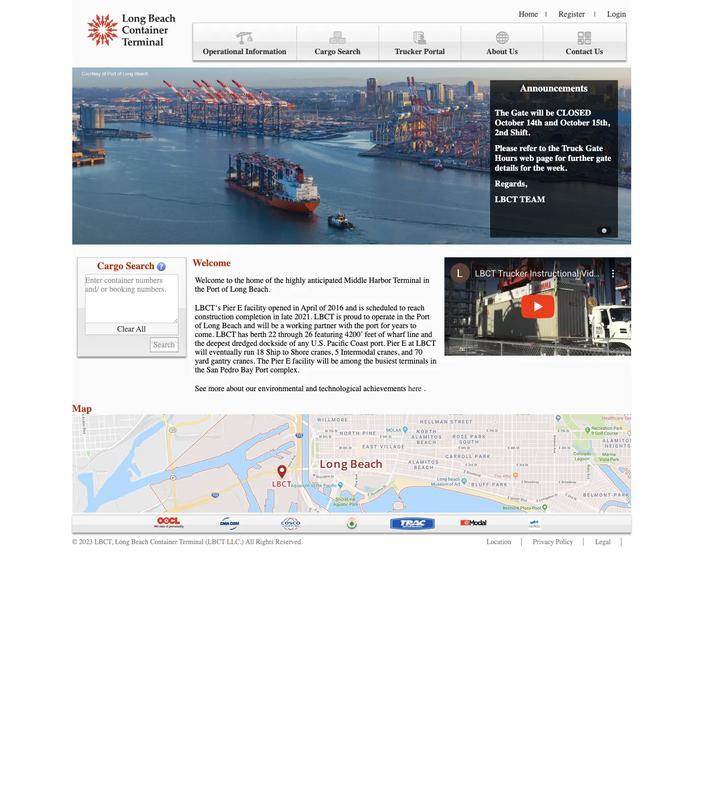 Task type: describe. For each thing, give the bounding box(es) containing it.
1 vertical spatial terminal
[[179, 538, 204, 546]]

.
[[424, 384, 426, 393]]

pedro
[[220, 366, 239, 374]]

the left 'truck'
[[549, 143, 560, 153]]

port
[[366, 321, 379, 330]]

shore
[[291, 348, 309, 357]]

of left 2016 on the left top of the page
[[320, 304, 326, 312]]

gate inside please refer to the truck gate hours web page for further gate details for the week.
[[586, 143, 603, 153]]

1 vertical spatial beach
[[131, 538, 149, 546]]

terminals
[[399, 357, 429, 366]]

1 horizontal spatial cargo
[[315, 47, 336, 56]]

0 vertical spatial cargo search
[[315, 47, 361, 56]]

construction
[[195, 312, 234, 321]]

2016
[[328, 304, 344, 312]]

home link
[[519, 10, 538, 19]]

welcome for welcome
[[193, 257, 231, 269]]

long inside lbct's pier e facility opened in april of 2016 and is scheduled to reach construction completion in late 2021.  lbct is proud to operate in the port of long beach and will be a working partner with the port for years to come.  lbct has berth 22 through 26 featuring 4200' feet of wharf line and the deepest dredged dockside of any u.s. pacific coast port. pier e at lbct will eventually run 18 ship to shore cranes, 5 intermodal cranes, and 70 yard gantry cranes. the pier e facility will be among the busiest terminals in the san pedro bay port complex.
[[204, 321, 220, 330]]

feet
[[365, 330, 377, 339]]

the inside lbct's pier e facility opened in april of 2016 and is scheduled to reach construction completion in late 2021.  lbct is proud to operate in the port of long beach and will be a working partner with the port for years to come.  lbct has berth 22 through 26 featuring 4200' feet of wharf line and the deepest dredged dockside of any u.s. pacific coast port. pier e at lbct will eventually run 18 ship to shore cranes, 5 intermodal cranes, and 70 yard gantry cranes. the pier e facility will be among the busiest terminals in the san pedro bay port complex.
[[257, 357, 269, 366]]

us for contact us
[[595, 47, 604, 56]]

ship
[[266, 348, 281, 357]]

2 cranes, from the left
[[378, 348, 400, 357]]

lbct team
[[495, 194, 546, 204]]

1 | from the left
[[546, 10, 547, 19]]

of down lbct's
[[195, 321, 202, 330]]

highly
[[286, 276, 306, 285]]

cranes.
[[233, 357, 255, 366]]

page
[[537, 153, 554, 163]]

truck
[[562, 143, 584, 153]]

lbct left has
[[216, 330, 236, 339]]

legal link
[[596, 538, 611, 546]]

featuring
[[315, 330, 343, 339]]

of left any
[[290, 339, 296, 348]]

busiest
[[376, 357, 397, 366]]

come.
[[195, 330, 214, 339]]

rights
[[256, 538, 274, 546]]

login link
[[608, 10, 627, 19]]

the gate will be closed october 14th and october 15th, 2nd shift.
[[495, 108, 610, 137]]

achievements
[[364, 384, 407, 393]]

2 horizontal spatial port
[[417, 312, 430, 321]]

wharf
[[387, 330, 406, 339]]

lbct down regards,​
[[495, 194, 518, 204]]

our
[[246, 384, 257, 393]]

web
[[520, 153, 535, 163]]

dredged
[[232, 339, 258, 348]]

the left home
[[235, 276, 244, 285]]

1 horizontal spatial for
[[521, 163, 532, 173]]

privacy
[[533, 538, 554, 546]]

© 2023 lbct, long beach container terminal (lbct llc.) all rights reserved.
[[72, 538, 303, 546]]

reach
[[408, 304, 425, 312]]

for inside lbct's pier e facility opened in april of 2016 and is scheduled to reach construction completion in late 2021.  lbct is proud to operate in the port of long beach and will be a working partner with the port for years to come.  lbct has berth 22 through 26 featuring 4200' feet of wharf line and the deepest dredged dockside of any u.s. pacific coast port. pier e at lbct will eventually run 18 ship to shore cranes, 5 intermodal cranes, and 70 yard gantry cranes. the pier e facility will be among the busiest terminals in the san pedro bay port complex.
[[381, 321, 390, 330]]

anticipated
[[308, 276, 342, 285]]

proud
[[344, 312, 362, 321]]

home
[[246, 276, 264, 285]]

port inside welcome to the home of the highly anticipated middle harbor terminal in the port of long beach.
[[207, 285, 220, 294]]

2 horizontal spatial e
[[402, 339, 407, 348]]

lbct's
[[195, 304, 221, 312]]

of right home
[[266, 276, 272, 285]]

terminal inside welcome to the home of the highly anticipated middle harbor terminal in the port of long beach.
[[393, 276, 422, 285]]

0 horizontal spatial facility
[[244, 304, 267, 312]]

privacy policy link
[[533, 538, 574, 546]]

opened
[[269, 304, 291, 312]]

operate
[[372, 312, 395, 321]]

any
[[298, 339, 309, 348]]

and up dredged
[[244, 321, 255, 330]]

1 vertical spatial search
[[126, 260, 155, 272]]

clear all
[[117, 325, 146, 333]]

Enter container numbers and/ or booking numbers. text field
[[85, 274, 178, 323]]

long inside welcome to the home of the highly anticipated middle harbor terminal in the port of long beach.
[[230, 285, 247, 294]]

trucker portal link
[[379, 26, 462, 60]]

1 vertical spatial pier
[[387, 339, 400, 348]]

and right 2016 on the left top of the page
[[346, 304, 357, 312]]

lbct up featuring
[[314, 312, 335, 321]]

hours
[[495, 153, 518, 163]]

completion
[[236, 312, 271, 321]]

2nd
[[495, 127, 509, 137]]

the right among
[[364, 357, 374, 366]]

in right operate
[[397, 312, 403, 321]]

register link
[[559, 10, 585, 19]]

reserved.
[[276, 538, 303, 546]]

to left reach
[[400, 304, 406, 312]]

refer
[[520, 143, 538, 153]]

be inside the gate will be closed october 14th and october 15th, 2nd shift.
[[546, 108, 555, 118]]

shift.
[[511, 127, 531, 137]]

operational information link
[[193, 26, 297, 60]]

about
[[487, 47, 508, 56]]

years
[[392, 321, 409, 330]]

u.s.
[[311, 339, 325, 348]]

to right ship
[[283, 348, 289, 357]]

run
[[244, 348, 255, 357]]

environmental
[[259, 384, 304, 393]]

lbct,
[[95, 538, 113, 546]]

all inside button
[[136, 325, 146, 333]]

team
[[520, 194, 546, 204]]

gate inside the gate will be closed october 14th and october 15th, 2nd shift.
[[511, 108, 529, 118]]

2 vertical spatial long
[[115, 538, 130, 546]]

to inside welcome to the home of the highly anticipated middle harbor terminal in the port of long beach.
[[227, 276, 233, 285]]

70
[[415, 348, 423, 357]]

the left port at the top right
[[355, 321, 364, 330]]

intermodal
[[341, 348, 376, 357]]

middle
[[344, 276, 367, 285]]

gantry
[[211, 357, 231, 366]]

a
[[281, 321, 284, 330]]

18
[[257, 348, 264, 357]]

2 horizontal spatial for
[[556, 153, 566, 163]]

lbct right at
[[416, 339, 436, 348]]

(lbct
[[206, 538, 225, 546]]

policy
[[556, 538, 574, 546]]

the left week. at top right
[[534, 163, 545, 173]]

2 vertical spatial e
[[286, 357, 291, 366]]

closed
[[557, 108, 592, 118]]

the left 'san'
[[195, 366, 205, 374]]

late
[[281, 312, 293, 321]]

san
[[207, 366, 219, 374]]

harbor
[[369, 276, 391, 285]]

more
[[208, 384, 225, 393]]

contact
[[566, 47, 593, 56]]

0 horizontal spatial e
[[238, 304, 242, 312]]

further
[[568, 153, 595, 163]]

see
[[195, 384, 206, 393]]

the up yard
[[195, 339, 205, 348]]



Task type: vqa. For each thing, say whether or not it's contained in the screenshot.
Will within the "The Gate will be CLOSED October 14th and October 15th, 2nd Shift."
yes



Task type: locate. For each thing, give the bounding box(es) containing it.
eventually
[[209, 348, 242, 357]]

0 horizontal spatial search
[[126, 260, 155, 272]]

menu bar
[[193, 23, 627, 61]]

e
[[238, 304, 242, 312], [402, 339, 407, 348], [286, 357, 291, 366]]

1 vertical spatial all
[[246, 538, 254, 546]]

1 horizontal spatial is
[[359, 304, 364, 312]]

facility down beach.
[[244, 304, 267, 312]]

port right bay
[[255, 366, 269, 374]]

week.
[[547, 163, 568, 173]]

and left technological
[[306, 384, 317, 393]]

| right the home
[[546, 10, 547, 19]]

None submit
[[150, 338, 178, 352]]

pier right 'port.'
[[387, 339, 400, 348]]

1 vertical spatial e
[[402, 339, 407, 348]]

will down announcements
[[531, 108, 544, 118]]

0 vertical spatial e
[[238, 304, 242, 312]]

welcome for welcome to the home of the highly anticipated middle harbor terminal in the port of long beach.
[[195, 276, 225, 285]]

long down lbct's
[[204, 321, 220, 330]]

2 vertical spatial pier
[[271, 357, 284, 366]]

1 horizontal spatial october
[[561, 118, 590, 127]]

beach inside lbct's pier e facility opened in april of 2016 and is scheduled to reach construction completion in late 2021.  lbct is proud to operate in the port of long beach and will be a working partner with the port for years to come.  lbct has berth 22 through 26 featuring 4200' feet of wharf line and the deepest dredged dockside of any u.s. pacific coast port. pier e at lbct will eventually run 18 ship to shore cranes, 5 intermodal cranes, and 70 yard gantry cranes. the pier e facility will be among the busiest terminals in the san pedro bay port complex.
[[222, 321, 242, 330]]

1 horizontal spatial search
[[338, 47, 361, 56]]

e up has
[[238, 304, 242, 312]]

5
[[335, 348, 339, 357]]

0 horizontal spatial beach
[[131, 538, 149, 546]]

2 october from the left
[[561, 118, 590, 127]]

be left among
[[331, 357, 339, 366]]

us
[[510, 47, 518, 56], [595, 47, 604, 56]]

pier right lbct's
[[223, 304, 236, 312]]

the
[[549, 143, 560, 153], [534, 163, 545, 173], [235, 276, 244, 285], [274, 276, 284, 285], [195, 285, 205, 294], [405, 312, 415, 321], [355, 321, 364, 330], [195, 339, 205, 348], [364, 357, 374, 366], [195, 366, 205, 374]]

e left at
[[402, 339, 407, 348]]

0 horizontal spatial cargo search
[[97, 260, 155, 272]]

22
[[269, 330, 277, 339]]

the up 2nd
[[495, 108, 509, 118]]

in right 70
[[431, 357, 437, 366]]

long left beach.
[[230, 285, 247, 294]]

to right years
[[411, 321, 417, 330]]

bay
[[241, 366, 253, 374]]

0 horizontal spatial cargo
[[97, 260, 123, 272]]

terminal right harbor
[[393, 276, 422, 285]]

october up 'truck'
[[561, 118, 590, 127]]

to right refer
[[540, 143, 547, 153]]

us inside "link"
[[595, 47, 604, 56]]

2 vertical spatial be
[[331, 357, 339, 366]]

announcements
[[520, 83, 588, 94]]

through
[[278, 330, 303, 339]]

1 horizontal spatial cargo search
[[315, 47, 361, 56]]

of up construction
[[222, 285, 228, 294]]

here
[[408, 384, 422, 393]]

the up line
[[405, 312, 415, 321]]

1 horizontal spatial all
[[246, 538, 254, 546]]

2 us from the left
[[595, 47, 604, 56]]

0 horizontal spatial gate
[[511, 108, 529, 118]]

april
[[301, 304, 318, 312]]

0 vertical spatial search
[[338, 47, 361, 56]]

1 horizontal spatial the
[[495, 108, 509, 118]]

0 vertical spatial pier
[[223, 304, 236, 312]]

0 horizontal spatial october
[[495, 118, 525, 127]]

about us
[[487, 47, 518, 56]]

about us link
[[462, 26, 544, 60]]

2 horizontal spatial pier
[[387, 339, 400, 348]]

0 horizontal spatial is
[[336, 312, 342, 321]]

location link
[[487, 538, 512, 546]]

0 vertical spatial long
[[230, 285, 247, 294]]

1 horizontal spatial beach
[[222, 321, 242, 330]]

terminal
[[393, 276, 422, 285], [179, 538, 204, 546]]

1 vertical spatial welcome
[[195, 276, 225, 285]]

see more about our environmental and technological achievements here .
[[195, 384, 426, 393]]

|
[[546, 10, 547, 19], [595, 10, 596, 19]]

will left 5
[[317, 357, 329, 366]]

clear all button
[[85, 323, 178, 335]]

beach left container
[[131, 538, 149, 546]]

0 horizontal spatial |
[[546, 10, 547, 19]]

will inside the gate will be closed october 14th and october 15th, 2nd shift.
[[531, 108, 544, 118]]

1 vertical spatial long
[[204, 321, 220, 330]]

home
[[519, 10, 538, 19]]

for right details at the top
[[521, 163, 532, 173]]

26
[[305, 330, 313, 339]]

to inside please refer to the truck gate hours web page for further gate details for the week.
[[540, 143, 547, 153]]

the right run
[[257, 357, 269, 366]]

1 horizontal spatial e
[[286, 357, 291, 366]]

2 horizontal spatial long
[[230, 285, 247, 294]]

clear
[[117, 325, 134, 333]]

1 vertical spatial the
[[257, 357, 269, 366]]

the inside the gate will be closed october 14th and october 15th, 2nd shift.
[[495, 108, 509, 118]]

2023
[[79, 538, 93, 546]]

beach up dredged
[[222, 321, 242, 330]]

1 horizontal spatial facility
[[293, 357, 315, 366]]

long right lbct,
[[115, 538, 130, 546]]

beach
[[222, 321, 242, 330], [131, 538, 149, 546]]

is left proud
[[336, 312, 342, 321]]

| left login
[[595, 10, 596, 19]]

1 horizontal spatial |
[[595, 10, 596, 19]]

with
[[339, 321, 353, 330]]

register
[[559, 10, 585, 19]]

the up lbct's
[[195, 285, 205, 294]]

1 horizontal spatial gate
[[586, 143, 603, 153]]

0 horizontal spatial cranes,
[[311, 348, 333, 357]]

map
[[72, 403, 92, 414]]

0 horizontal spatial pier
[[223, 304, 236, 312]]

port.
[[371, 339, 385, 348]]

facility down any
[[293, 357, 315, 366]]

0 vertical spatial port
[[207, 285, 220, 294]]

to right proud
[[364, 312, 370, 321]]

and left 70
[[402, 348, 413, 357]]

berth
[[251, 330, 267, 339]]

partner
[[314, 321, 337, 330]]

all right llc.)
[[246, 538, 254, 546]]

portal
[[424, 47, 445, 56]]

details
[[495, 163, 519, 173]]

0 vertical spatial facility
[[244, 304, 267, 312]]

0 horizontal spatial be
[[271, 321, 279, 330]]

1 horizontal spatial long
[[204, 321, 220, 330]]

container
[[150, 538, 177, 546]]

here link
[[408, 384, 422, 393]]

of right the "feet"
[[379, 330, 385, 339]]

port up lbct's
[[207, 285, 220, 294]]

1 horizontal spatial cranes,
[[378, 348, 400, 357]]

about
[[227, 384, 244, 393]]

for right port at the top right
[[381, 321, 390, 330]]

1 october from the left
[[495, 118, 525, 127]]

1 vertical spatial cargo
[[97, 260, 123, 272]]

is left scheduled
[[359, 304, 364, 312]]

welcome
[[193, 257, 231, 269], [195, 276, 225, 285]]

contact us link
[[544, 26, 626, 60]]

pier down dockside
[[271, 357, 284, 366]]

trucker portal
[[395, 47, 445, 56]]

15th,
[[592, 118, 610, 127]]

please refer to the truck gate hours web page for further gate details for the week.
[[495, 143, 612, 173]]

0 vertical spatial the
[[495, 108, 509, 118]]

in right late on the top left
[[293, 304, 299, 312]]

0 vertical spatial welcome
[[193, 257, 231, 269]]

0 horizontal spatial port
[[207, 285, 220, 294]]

working
[[286, 321, 313, 330]]

the left the highly
[[274, 276, 284, 285]]

contact us
[[566, 47, 604, 56]]

will down come.
[[195, 348, 207, 357]]

0 vertical spatial be
[[546, 108, 555, 118]]

2021.
[[295, 312, 313, 321]]

port up line
[[417, 312, 430, 321]]

1 cranes, from the left
[[311, 348, 333, 357]]

2 | from the left
[[595, 10, 596, 19]]

long
[[230, 285, 247, 294], [204, 321, 220, 330], [115, 538, 130, 546]]

login
[[608, 10, 627, 19]]

terminal left (lbct
[[179, 538, 204, 546]]

for right page
[[556, 153, 566, 163]]

privacy policy
[[533, 538, 574, 546]]

2 vertical spatial port
[[255, 366, 269, 374]]

2 horizontal spatial be
[[546, 108, 555, 118]]

cargo search link
[[297, 26, 379, 60]]

be left a
[[271, 321, 279, 330]]

in inside welcome to the home of the highly anticipated middle harbor terminal in the port of long beach.
[[424, 276, 430, 285]]

0 vertical spatial terminal
[[393, 276, 422, 285]]

0 vertical spatial beach
[[222, 321, 242, 330]]

0 horizontal spatial for
[[381, 321, 390, 330]]

1 vertical spatial be
[[271, 321, 279, 330]]

14th and
[[527, 118, 559, 127]]

0 vertical spatial cargo
[[315, 47, 336, 56]]

regards,​
[[495, 179, 527, 188]]

cranes, left 5
[[311, 348, 333, 357]]

e left shore
[[286, 357, 291, 366]]

pier
[[223, 304, 236, 312], [387, 339, 400, 348], [271, 357, 284, 366]]

line
[[408, 330, 419, 339]]

1 horizontal spatial port
[[255, 366, 269, 374]]

lbct
[[495, 194, 518, 204], [314, 312, 335, 321], [216, 330, 236, 339], [416, 339, 436, 348]]

will
[[531, 108, 544, 118], [257, 321, 269, 330], [195, 348, 207, 357], [317, 357, 329, 366]]

dockside
[[260, 339, 288, 348]]

1 vertical spatial gate
[[586, 143, 603, 153]]

and right line
[[421, 330, 433, 339]]

1 horizontal spatial terminal
[[393, 276, 422, 285]]

please
[[495, 143, 518, 153]]

at
[[409, 339, 414, 348]]

1 horizontal spatial pier
[[271, 357, 284, 366]]

llc.)
[[227, 538, 244, 546]]

0 horizontal spatial the
[[257, 357, 269, 366]]

yard
[[195, 357, 209, 366]]

gate up shift.
[[511, 108, 529, 118]]

©
[[72, 538, 77, 546]]

among
[[341, 357, 362, 366]]

gate right 'truck'
[[586, 143, 603, 153]]

us for about us
[[510, 47, 518, 56]]

be left closed
[[546, 108, 555, 118]]

1 vertical spatial cargo search
[[97, 260, 155, 272]]

cranes, down wharf
[[378, 348, 400, 357]]

to left home
[[227, 276, 233, 285]]

menu bar containing operational information
[[193, 23, 627, 61]]

for
[[556, 153, 566, 163], [521, 163, 532, 173], [381, 321, 390, 330]]

0 horizontal spatial us
[[510, 47, 518, 56]]

0 horizontal spatial all
[[136, 325, 146, 333]]

operational
[[203, 47, 244, 56]]

0 horizontal spatial long
[[115, 538, 130, 546]]

1 horizontal spatial be
[[331, 357, 339, 366]]

all right clear at the left top of page
[[136, 325, 146, 333]]

0 vertical spatial gate
[[511, 108, 529, 118]]

us right about
[[510, 47, 518, 56]]

welcome inside welcome to the home of the highly anticipated middle harbor terminal in the port of long beach.
[[195, 276, 225, 285]]

will left a
[[257, 321, 269, 330]]

0 horizontal spatial terminal
[[179, 538, 204, 546]]

lbct's pier e facility opened in april of 2016 and is scheduled to reach construction completion in late 2021.  lbct is proud to operate in the port of long beach and will be a working partner with the port for years to come.  lbct has berth 22 through 26 featuring 4200' feet of wharf line and the deepest dredged dockside of any u.s. pacific coast port. pier e at lbct will eventually run 18 ship to shore cranes, 5 intermodal cranes, and 70 yard gantry cranes. the pier e facility will be among the busiest terminals in the san pedro bay port complex.
[[195, 304, 437, 374]]

has
[[238, 330, 249, 339]]

in up reach
[[424, 276, 430, 285]]

october up please
[[495, 118, 525, 127]]

complex.
[[271, 366, 300, 374]]

1 vertical spatial port
[[417, 312, 430, 321]]

coast
[[351, 339, 369, 348]]

0 vertical spatial all
[[136, 325, 146, 333]]

of
[[266, 276, 272, 285], [222, 285, 228, 294], [320, 304, 326, 312], [195, 321, 202, 330], [379, 330, 385, 339], [290, 339, 296, 348]]

1 vertical spatial facility
[[293, 357, 315, 366]]

1 horizontal spatial us
[[595, 47, 604, 56]]

1 us from the left
[[510, 47, 518, 56]]

october
[[495, 118, 525, 127], [561, 118, 590, 127]]

us right contact
[[595, 47, 604, 56]]

in left late on the top left
[[273, 312, 280, 321]]



